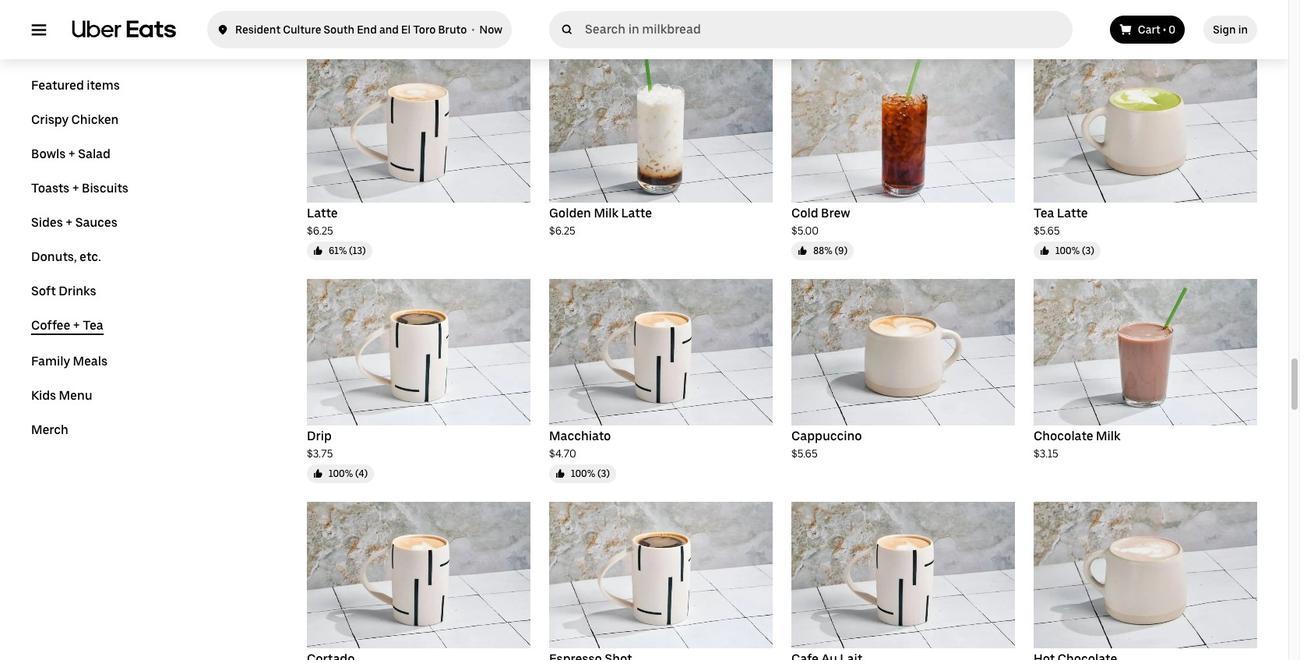 Task type: vqa. For each thing, say whether or not it's contained in the screenshot.
'Delivery' related to Delivery
no



Task type: locate. For each thing, give the bounding box(es) containing it.
latte
[[307, 206, 338, 221], [621, 206, 652, 221], [1058, 206, 1088, 221]]

Search in milkbread  text field
[[585, 22, 1067, 37]]

2 • from the left
[[1163, 23, 1167, 36]]

meals
[[73, 354, 108, 369]]

merch button
[[31, 422, 69, 438]]

thumb up image left 61%
[[313, 246, 323, 256]]

0 horizontal spatial 100%
[[329, 468, 353, 479]]

1 thumb up image from the left
[[313, 246, 323, 256]]

family
[[31, 354, 70, 369]]

•
[[472, 23, 475, 36], [1163, 23, 1167, 36]]

2 latte from the left
[[621, 206, 652, 221]]

sign in
[[1214, 23, 1249, 36]]

100% (3) down the macchiato $4.70
[[571, 468, 610, 479]]

1 vertical spatial milk
[[1097, 429, 1121, 443]]

0 horizontal spatial $5.65
[[792, 447, 818, 460]]

sides
[[31, 215, 63, 230]]

100% (3) down tea latte $5.65
[[1056, 245, 1095, 256]]

1 horizontal spatial $5.65
[[1034, 224, 1061, 237]]

+ right toasts on the top left of the page
[[72, 181, 79, 196]]

2 horizontal spatial latte
[[1058, 206, 1088, 221]]

1 vertical spatial coffee + tea
[[31, 318, 103, 333]]

100% (3) for latte
[[1056, 245, 1095, 256]]

coffee inside 'button'
[[31, 318, 70, 333]]

thumb up image down $4.70
[[556, 469, 565, 479]]

golden
[[549, 206, 591, 221]]

0 horizontal spatial •
[[472, 23, 475, 36]]

uber eats home image
[[72, 20, 176, 39]]

golden milk latte $6.25
[[549, 206, 652, 237]]

1 horizontal spatial $6.25
[[549, 224, 576, 237]]

coffee + tea inside 'navigation'
[[31, 318, 103, 333]]

88%
[[814, 245, 833, 256]]

milk inside "chocolate milk $3.15"
[[1097, 429, 1121, 443]]

(9)
[[835, 245, 848, 256]]

100% for latte
[[1056, 245, 1080, 256]]

1 horizontal spatial latte
[[621, 206, 652, 221]]

88% (9)
[[814, 245, 848, 256]]

2 horizontal spatial 100%
[[1056, 245, 1080, 256]]

featured items
[[31, 78, 120, 93]]

100% (3)
[[1056, 245, 1095, 256], [571, 468, 610, 479]]

navigation containing featured items
[[31, 78, 270, 457]]

+ for sides + sauces button
[[66, 215, 73, 230]]

drip $3.75
[[307, 429, 333, 460]]

+
[[371, 19, 381, 42], [68, 147, 75, 161], [72, 181, 79, 196], [66, 215, 73, 230], [73, 318, 80, 333]]

100% left (4)
[[329, 468, 353, 479]]

1 latte from the left
[[307, 206, 338, 221]]

+ left salad
[[68, 147, 75, 161]]

2 thumb up image from the left
[[1040, 246, 1050, 256]]

kids menu button
[[31, 388, 92, 404]]

0 horizontal spatial (3)
[[598, 468, 610, 479]]

$6.25 inside latte $6.25
[[307, 224, 333, 237]]

$5.00
[[792, 224, 819, 237]]

0 vertical spatial coffee + tea
[[307, 19, 414, 42]]

100%
[[1056, 245, 1080, 256], [329, 468, 353, 479], [571, 468, 596, 479]]

0 horizontal spatial tea
[[83, 318, 103, 333]]

$5.65
[[1034, 224, 1061, 237], [792, 447, 818, 460]]

tea inside tea latte $5.65
[[1034, 206, 1055, 221]]

coffee + tea
[[307, 19, 414, 42], [31, 318, 103, 333]]

cart • 0
[[1139, 23, 1176, 36]]

0 horizontal spatial coffee
[[31, 318, 70, 333]]

toasts + biscuits button
[[31, 181, 129, 196]]

cappuccino $5.65
[[792, 429, 862, 460]]

1 horizontal spatial thumb up image
[[1040, 246, 1050, 256]]

coffee + tea button
[[31, 318, 103, 335]]

0 horizontal spatial thumb up image
[[313, 246, 323, 256]]

soft
[[31, 284, 56, 298]]

kids
[[31, 388, 56, 403]]

milk inside golden milk latte $6.25
[[594, 206, 619, 221]]

0 vertical spatial tea
[[385, 19, 414, 42]]

coffee down soft
[[31, 318, 70, 333]]

0 vertical spatial milk
[[594, 206, 619, 221]]

100% (3) for $4.70
[[571, 468, 610, 479]]

1 horizontal spatial coffee
[[307, 19, 367, 42]]

sides + sauces button
[[31, 215, 117, 231]]

$3.15
[[1034, 447, 1059, 460]]

• left 0
[[1163, 23, 1167, 36]]

donuts, etc. button
[[31, 249, 101, 265]]

1 horizontal spatial •
[[1163, 23, 1167, 36]]

1 vertical spatial (3)
[[598, 468, 610, 479]]

0 horizontal spatial coffee + tea
[[31, 318, 103, 333]]

navigation
[[31, 78, 270, 457]]

0 horizontal spatial $6.25
[[307, 224, 333, 237]]

$4.70
[[549, 447, 576, 460]]

toro
[[413, 23, 436, 36]]

2 horizontal spatial tea
[[1034, 206, 1055, 221]]

0 vertical spatial 100% (3)
[[1056, 245, 1095, 256]]

1 horizontal spatial milk
[[1097, 429, 1121, 443]]

1 horizontal spatial thumb up image
[[556, 469, 565, 479]]

south
[[324, 23, 355, 36]]

milk
[[594, 206, 619, 221], [1097, 429, 1121, 443]]

1 horizontal spatial 100%
[[571, 468, 596, 479]]

chocolate milk $3.15
[[1034, 429, 1121, 460]]

soft drinks
[[31, 284, 96, 298]]

bowls + salad button
[[31, 147, 111, 162]]

$3.75
[[307, 447, 333, 460]]

coffee left and
[[307, 19, 367, 42]]

1 vertical spatial 100% (3)
[[571, 468, 610, 479]]

thumb up image down $5.00
[[798, 246, 807, 256]]

0 vertical spatial $5.65
[[1034, 224, 1061, 237]]

milk right chocolate
[[1097, 429, 1121, 443]]

in
[[1239, 23, 1249, 36]]

$6.25
[[307, 224, 333, 237], [549, 224, 576, 237]]

macchiato
[[549, 429, 611, 443]]

+ right the "sides" at the left top of page
[[66, 215, 73, 230]]

100% down $4.70
[[571, 468, 596, 479]]

0 horizontal spatial latte
[[307, 206, 338, 221]]

thumb up image down $3.75 on the bottom
[[313, 469, 323, 479]]

2 $6.25 from the left
[[549, 224, 576, 237]]

1 vertical spatial coffee
[[31, 318, 70, 333]]

(3) down tea latte $5.65
[[1082, 245, 1095, 256]]

1 vertical spatial $5.65
[[792, 447, 818, 460]]

+ inside 'button'
[[73, 318, 80, 333]]

$6.25 up 61%
[[307, 224, 333, 237]]

bowls + salad
[[31, 147, 111, 161]]

2 horizontal spatial thumb up image
[[798, 246, 807, 256]]

resident culture south end and el toro bruto • now
[[235, 23, 503, 36]]

etc.
[[80, 249, 101, 264]]

macchiato $4.70
[[549, 429, 611, 460]]

0 horizontal spatial milk
[[594, 206, 619, 221]]

2 vertical spatial tea
[[83, 318, 103, 333]]

donuts,
[[31, 249, 77, 264]]

coffee
[[307, 19, 367, 42], [31, 318, 70, 333]]

1 vertical spatial tea
[[1034, 206, 1055, 221]]

latte inside golden milk latte $6.25
[[621, 206, 652, 221]]

$6.25 down golden on the top of page
[[549, 224, 576, 237]]

thumb up image down tea latte $5.65
[[1040, 246, 1050, 256]]

milk right golden on the top of page
[[594, 206, 619, 221]]

0 vertical spatial (3)
[[1082, 245, 1095, 256]]

(3)
[[1082, 245, 1095, 256], [598, 468, 610, 479]]

+ inside button
[[72, 181, 79, 196]]

tea
[[385, 19, 414, 42], [1034, 206, 1055, 221], [83, 318, 103, 333]]

1 horizontal spatial 100% (3)
[[1056, 245, 1095, 256]]

$5.65 inside cappuccino $5.65
[[792, 447, 818, 460]]

+ down drinks
[[73, 318, 80, 333]]

thumb up image for latte
[[1040, 246, 1050, 256]]

0 horizontal spatial thumb up image
[[313, 469, 323, 479]]

bowls
[[31, 147, 66, 161]]

(3) down the macchiato $4.70
[[598, 468, 610, 479]]

drinks
[[59, 284, 96, 298]]

cold brew $5.00
[[792, 206, 851, 237]]

bruto
[[438, 23, 467, 36]]

kids menu
[[31, 388, 92, 403]]

1 horizontal spatial (3)
[[1082, 245, 1095, 256]]

thumb up image
[[313, 246, 323, 256], [1040, 246, 1050, 256]]

• left now at the left of page
[[472, 23, 475, 36]]

1 $6.25 from the left
[[307, 224, 333, 237]]

thumb up image
[[798, 246, 807, 256], [313, 469, 323, 479], [556, 469, 565, 479]]

toasts + biscuits
[[31, 181, 129, 196]]

0 horizontal spatial 100% (3)
[[571, 468, 610, 479]]

100% down tea latte $5.65
[[1056, 245, 1080, 256]]

end
[[357, 23, 377, 36]]

3 latte from the left
[[1058, 206, 1088, 221]]

soft drinks button
[[31, 284, 96, 299]]



Task type: describe. For each thing, give the bounding box(es) containing it.
thumb up image for brew
[[798, 246, 807, 256]]

deliver to image
[[217, 20, 229, 39]]

el
[[401, 23, 411, 36]]

main navigation menu image
[[31, 22, 47, 37]]

1 horizontal spatial coffee + tea
[[307, 19, 414, 42]]

$5.65 inside tea latte $5.65
[[1034, 224, 1061, 237]]

(13)
[[349, 245, 366, 256]]

cold
[[792, 206, 819, 221]]

and
[[379, 23, 399, 36]]

100% (4)
[[329, 468, 368, 479]]

(3) for $4.70
[[598, 468, 610, 479]]

0
[[1169, 23, 1176, 36]]

100% for $3.75
[[329, 468, 353, 479]]

milk for chocolate
[[1097, 429, 1121, 443]]

sides + sauces
[[31, 215, 117, 230]]

family meals button
[[31, 354, 108, 369]]

toasts
[[31, 181, 69, 196]]

cappuccino
[[792, 429, 862, 443]]

culture
[[283, 23, 321, 36]]

latte $6.25
[[307, 206, 338, 237]]

(3) for latte
[[1082, 245, 1095, 256]]

sauces
[[75, 215, 117, 230]]

family meals
[[31, 354, 108, 369]]

+ for bowls + salad button
[[68, 147, 75, 161]]

biscuits
[[82, 181, 129, 196]]

0 vertical spatial coffee
[[307, 19, 367, 42]]

donuts, etc.
[[31, 249, 101, 264]]

chocolate
[[1034, 429, 1094, 443]]

thumb up image for $4.70
[[556, 469, 565, 479]]

chicken
[[71, 112, 119, 127]]

+ left el
[[371, 19, 381, 42]]

milk for golden
[[594, 206, 619, 221]]

tea inside 'button'
[[83, 318, 103, 333]]

(4)
[[355, 468, 368, 479]]

crispy chicken button
[[31, 112, 119, 128]]

items
[[87, 78, 120, 93]]

crispy chicken
[[31, 112, 119, 127]]

+ for coffee + tea 'button'
[[73, 318, 80, 333]]

featured
[[31, 78, 84, 93]]

now
[[480, 23, 503, 36]]

100% for $4.70
[[571, 468, 596, 479]]

brew
[[822, 206, 851, 221]]

sign
[[1214, 23, 1237, 36]]

featured items button
[[31, 78, 120, 94]]

drip
[[307, 429, 332, 443]]

menu
[[59, 388, 92, 403]]

61%
[[329, 245, 347, 256]]

61% (13)
[[329, 245, 366, 256]]

cart
[[1139, 23, 1161, 36]]

+ for toasts + biscuits button
[[72, 181, 79, 196]]

latte inside tea latte $5.65
[[1058, 206, 1088, 221]]

sign in link
[[1204, 16, 1258, 44]]

resident
[[235, 23, 281, 36]]

$6.25 inside golden milk latte $6.25
[[549, 224, 576, 237]]

tea latte $5.65
[[1034, 206, 1088, 237]]

merch
[[31, 422, 69, 437]]

thumb up image for $3.75
[[313, 469, 323, 479]]

salad
[[78, 147, 111, 161]]

1 horizontal spatial tea
[[385, 19, 414, 42]]

crispy
[[31, 112, 69, 127]]

1 • from the left
[[472, 23, 475, 36]]

thumb up image for $6.25
[[313, 246, 323, 256]]



